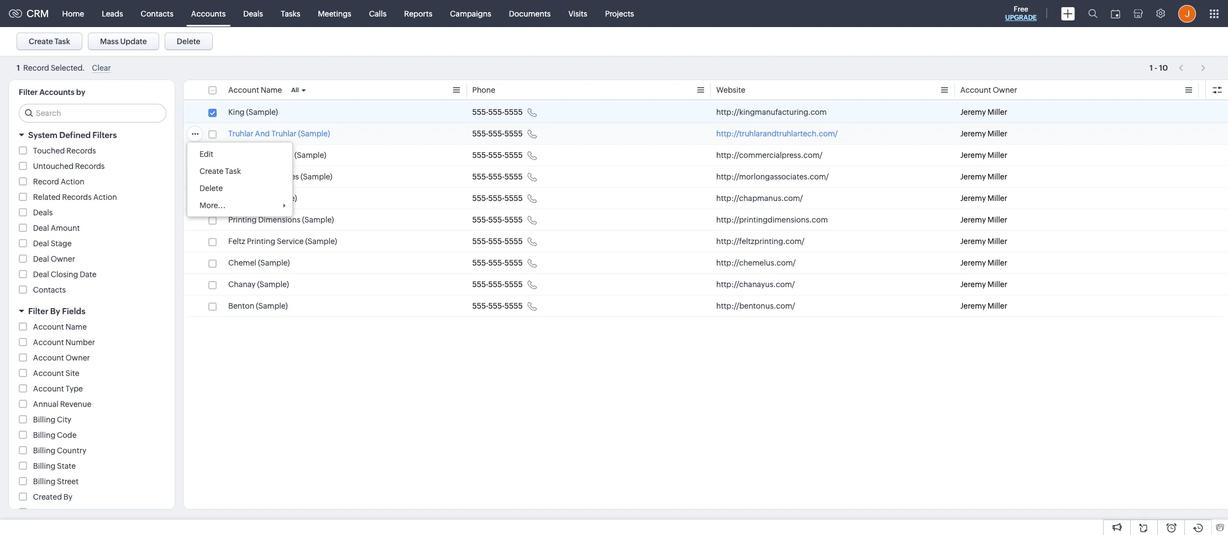 Task type: describe. For each thing, give the bounding box(es) containing it.
date
[[80, 270, 97, 279]]

http://feltzprinting.com/
[[717, 237, 805, 246]]

555-555-5555 for commercial press (sample)
[[473, 151, 523, 160]]

5555 for http://commercialpress.com/
[[505, 151, 523, 160]]

2 1 - 10 from the top
[[1150, 64, 1169, 73]]

annual
[[33, 400, 59, 409]]

edit
[[200, 150, 213, 159]]

meetings
[[318, 9, 352, 18]]

by
[[76, 88, 85, 97]]

truhlar and truhlar (sample) link
[[228, 128, 330, 139]]

http://commercialpress.com/ link
[[717, 150, 823, 161]]

king (sample)
[[228, 108, 278, 117]]

touched records
[[33, 147, 96, 155]]

miller for http://truhlarandtruhlartech.com/
[[988, 129, 1008, 138]]

jeremy miller for http://printingdimensions.com
[[961, 216, 1008, 225]]

http://printingdimensions.com
[[717, 216, 828, 225]]

1 horizontal spatial action
[[93, 193, 117, 202]]

1 vertical spatial owner
[[51, 255, 75, 264]]

chemel
[[228, 259, 257, 268]]

press
[[274, 151, 293, 160]]

jeremy miller for http://bentonus.com/
[[961, 302, 1008, 311]]

1 horizontal spatial deals
[[244, 9, 263, 18]]

5555 for http://morlongassociates.com/
[[505, 173, 523, 181]]

annual revenue
[[33, 400, 91, 409]]

record
[[33, 178, 59, 186]]

0 horizontal spatial create
[[29, 37, 53, 46]]

2 navigation from the top
[[1174, 60, 1212, 76]]

records for touched
[[66, 147, 96, 155]]

miller for http://chanayus.com/
[[988, 280, 1008, 289]]

jeremy for http://kingmanufacturing.com
[[961, 108, 987, 117]]

chemel (sample) link
[[228, 258, 290, 269]]

2 truhlar from the left
[[272, 129, 297, 138]]

crm
[[27, 8, 49, 19]]

555-555-5555 for printing dimensions (sample)
[[473, 216, 523, 225]]

record action
[[33, 178, 84, 186]]

chanay (sample)
[[228, 280, 289, 289]]

free upgrade
[[1006, 5, 1037, 22]]

555-555-5555 for truhlar and truhlar (sample)
[[473, 129, 523, 138]]

555-555-5555 for chemel (sample)
[[473, 259, 523, 268]]

jeremy miller for http://chapmanus.com/
[[961, 194, 1008, 203]]

miller for http://morlongassociates.com/
[[988, 173, 1008, 181]]

create account button
[[1046, 33, 1125, 51]]

billing street
[[33, 478, 79, 487]]

feltz printing service (sample)
[[228, 237, 337, 246]]

by for filter
[[50, 307, 60, 316]]

5555 for http://chanayus.com/
[[505, 280, 523, 289]]

jeremy miller for http://chanayus.com/
[[961, 280, 1008, 289]]

type
[[66, 385, 83, 394]]

(sample) right press
[[295, 151, 326, 160]]

task inside button
[[55, 37, 70, 46]]

1 horizontal spatial create task
[[200, 167, 241, 176]]

by for created
[[64, 493, 72, 502]]

1 - from the top
[[1155, 63, 1158, 72]]

revenue
[[60, 400, 91, 409]]

jeremy for http://morlongassociates.com/
[[961, 173, 987, 181]]

0 vertical spatial owner
[[993, 86, 1018, 95]]

(sample) up service at the top
[[302, 216, 334, 225]]

related
[[33, 193, 61, 202]]

contacts link
[[132, 0, 182, 27]]

documents
[[509, 9, 551, 18]]

http://truhlarandtruhlartech.com/ link
[[717, 128, 838, 139]]

reports
[[404, 9, 433, 18]]

row group containing king (sample)
[[184, 102, 1229, 317]]

jeremy miller for http://morlongassociates.com/
[[961, 173, 1008, 181]]

leads link
[[93, 0, 132, 27]]

account name for all
[[228, 86, 282, 95]]

http://chanayus.com/
[[717, 280, 795, 289]]

calls link
[[360, 0, 396, 27]]

site
[[66, 369, 79, 378]]

account name for account number
[[33, 323, 87, 332]]

system defined filters button
[[9, 126, 175, 145]]

billing for billing city
[[33, 416, 55, 425]]

mass
[[100, 37, 119, 46]]

street
[[57, 478, 79, 487]]

delete button
[[165, 33, 213, 50]]

campaigns
[[450, 9, 492, 18]]

name for all
[[261, 86, 282, 95]]

related records action
[[33, 193, 117, 202]]

records for related
[[62, 193, 92, 202]]

home
[[62, 9, 84, 18]]

commercial press (sample)
[[228, 151, 326, 160]]

1 navigation from the top
[[1174, 60, 1212, 76]]

record
[[23, 64, 49, 73]]

5555 for http://truhlarandtruhlartech.com/
[[505, 129, 523, 138]]

service
[[277, 237, 304, 246]]

filter by fields
[[28, 307, 85, 316]]

defined
[[59, 131, 91, 140]]

filter for filter by fields
[[28, 307, 48, 316]]

deals link
[[235, 0, 272, 27]]

mass update
[[100, 37, 147, 46]]

0 vertical spatial account owner
[[961, 86, 1018, 95]]

filter for filter accounts by
[[19, 88, 38, 97]]

miller for http://kingmanufacturing.com
[[988, 108, 1008, 117]]

deal for deal owner
[[33, 255, 49, 264]]

jeremy miller for http://feltzprinting.com/
[[961, 237, 1008, 246]]

closing
[[51, 270, 78, 279]]

5555 for http://chemelus.com/
[[505, 259, 523, 268]]

account inside button
[[1083, 37, 1114, 46]]

http://chapmanus.com/ link
[[717, 193, 803, 204]]

system
[[28, 131, 57, 140]]

2 horizontal spatial create
[[1057, 37, 1082, 46]]

edit link
[[187, 145, 293, 163]]

http://bentonus.com/
[[717, 302, 796, 311]]

fields
[[62, 307, 85, 316]]

http://chemelus.com/ link
[[717, 258, 796, 269]]

created time
[[33, 509, 81, 518]]

1 10 from the top
[[1160, 63, 1169, 72]]

deal closing date
[[33, 270, 97, 279]]

jeremy for http://bentonus.com/
[[961, 302, 987, 311]]

http://chemelus.com/
[[717, 259, 796, 268]]

associates
[[261, 173, 299, 181]]

2 vertical spatial owner
[[66, 354, 90, 363]]

http://feltzprinting.com/ link
[[717, 236, 805, 247]]

5555 for http://bentonus.com/
[[505, 302, 523, 311]]

visits
[[569, 9, 588, 18]]

http://commercialpress.com/
[[717, 151, 823, 160]]

king
[[228, 108, 245, 117]]

(sample) up and at top
[[246, 108, 278, 117]]

jeremy miller for http://truhlarandtruhlartech.com/
[[961, 129, 1008, 138]]

created by
[[33, 493, 72, 502]]

dimensions
[[258, 216, 301, 225]]

filters
[[93, 131, 117, 140]]

king (sample) link
[[228, 107, 278, 118]]

tasks
[[281, 9, 300, 18]]

benton (sample)
[[228, 302, 288, 311]]

1 vertical spatial task
[[225, 167, 241, 176]]

(sample) inside 'link'
[[305, 237, 337, 246]]

(sample) up printing dimensions (sample) link
[[265, 194, 297, 203]]

crm link
[[9, 8, 49, 19]]

jeremy miller for http://commercialpress.com/
[[961, 151, 1008, 160]]

create task button
[[17, 33, 82, 50]]

0 vertical spatial action
[[61, 178, 84, 186]]

555-555-5555 for feltz printing service (sample)
[[473, 237, 523, 246]]

(sample) down feltz printing service (sample)
[[258, 259, 290, 268]]

555-555-5555 for king (sample)
[[473, 108, 523, 117]]

account number
[[33, 338, 95, 347]]

1 vertical spatial deals
[[33, 208, 53, 217]]



Task type: vqa. For each thing, say whether or not it's contained in the screenshot.


Task type: locate. For each thing, give the bounding box(es) containing it.
chemel (sample)
[[228, 259, 290, 268]]

created down "billing street"
[[33, 493, 62, 502]]

1 jeremy miller from the top
[[961, 108, 1008, 117]]

10 5555 from the top
[[505, 302, 523, 311]]

2 deal from the top
[[33, 239, 49, 248]]

0 horizontal spatial task
[[55, 37, 70, 46]]

created for created by
[[33, 493, 62, 502]]

accounts link
[[182, 0, 235, 27]]

accounts up delete button
[[191, 9, 226, 18]]

morlong associates (sample) link
[[228, 171, 333, 182]]

1 created from the top
[[33, 493, 62, 502]]

benton (sample) link
[[228, 301, 288, 312]]

1 vertical spatial filter
[[28, 307, 48, 316]]

deals left tasks link at the left of the page
[[244, 9, 263, 18]]

0 vertical spatial account name
[[228, 86, 282, 95]]

8 miller from the top
[[988, 259, 1008, 268]]

feltz
[[228, 237, 245, 246]]

projects
[[605, 9, 634, 18]]

filter down record
[[19, 88, 38, 97]]

1 vertical spatial create task
[[200, 167, 241, 176]]

deal down deal stage
[[33, 255, 49, 264]]

deal for deal closing date
[[33, 270, 49, 279]]

0 horizontal spatial account owner
[[33, 354, 90, 363]]

(sample) down chanay (sample) 'link' at the bottom of page
[[256, 302, 288, 311]]

contacts down closing
[[33, 286, 66, 295]]

filter inside dropdown button
[[28, 307, 48, 316]]

account site
[[33, 369, 79, 378]]

upgrade
[[1006, 14, 1037, 22]]

by
[[50, 307, 60, 316], [64, 493, 72, 502]]

0 vertical spatial contacts
[[141, 9, 174, 18]]

untouched records
[[33, 162, 105, 171]]

create task
[[29, 37, 70, 46], [200, 167, 241, 176]]

9 555-555-5555 from the top
[[473, 280, 523, 289]]

jeremy for http://chapmanus.com/
[[961, 194, 987, 203]]

billing for billing country
[[33, 447, 55, 456]]

task up selected.
[[55, 37, 70, 46]]

2 - from the top
[[1155, 64, 1158, 73]]

delete down "accounts" link
[[177, 37, 201, 46]]

6 5555 from the top
[[505, 216, 523, 225]]

jeremy for http://chanayus.com/
[[961, 280, 987, 289]]

http://morlongassociates.com/
[[717, 173, 829, 181]]

website
[[717, 86, 746, 95]]

commercial press (sample) link
[[228, 150, 326, 161]]

2 jeremy miller from the top
[[961, 129, 1008, 138]]

1 horizontal spatial name
[[261, 86, 282, 95]]

created for created time
[[33, 509, 62, 518]]

(sample) right 'associates' in the top left of the page
[[301, 173, 333, 181]]

10 miller from the top
[[988, 302, 1008, 311]]

by inside dropdown button
[[50, 307, 60, 316]]

4 billing from the top
[[33, 462, 55, 471]]

6 555-555-5555 from the top
[[473, 216, 523, 225]]

miller for http://feltzprinting.com/
[[988, 237, 1008, 246]]

1 vertical spatial account owner
[[33, 354, 90, 363]]

555-555-5555 for morlong associates (sample)
[[473, 173, 523, 181]]

by left fields
[[50, 307, 60, 316]]

1 horizontal spatial account name
[[228, 86, 282, 95]]

all
[[291, 87, 299, 93]]

5555
[[505, 108, 523, 117], [505, 129, 523, 138], [505, 151, 523, 160], [505, 173, 523, 181], [505, 194, 523, 203], [505, 216, 523, 225], [505, 237, 523, 246], [505, 259, 523, 268], [505, 280, 523, 289], [505, 302, 523, 311]]

billing for billing code
[[33, 431, 55, 440]]

1 billing from the top
[[33, 416, 55, 425]]

billing
[[33, 416, 55, 425], [33, 431, 55, 440], [33, 447, 55, 456], [33, 462, 55, 471], [33, 478, 55, 487]]

http://bentonus.com/ link
[[717, 301, 796, 312]]

0 vertical spatial create task
[[29, 37, 70, 46]]

1 555-555-5555 from the top
[[473, 108, 523, 117]]

1 horizontal spatial task
[[225, 167, 241, 176]]

projects link
[[597, 0, 643, 27]]

printing
[[228, 216, 257, 225], [247, 237, 275, 246]]

1 horizontal spatial by
[[64, 493, 72, 502]]

account name up king (sample)
[[228, 86, 282, 95]]

1 miller from the top
[[988, 108, 1008, 117]]

0 vertical spatial printing
[[228, 216, 257, 225]]

records for untouched
[[75, 162, 105, 171]]

8 5555 from the top
[[505, 259, 523, 268]]

state
[[57, 462, 76, 471]]

deals down related
[[33, 208, 53, 217]]

0 horizontal spatial account name
[[33, 323, 87, 332]]

5555 for http://chapmanus.com/
[[505, 194, 523, 203]]

billing state
[[33, 462, 76, 471]]

billing code
[[33, 431, 77, 440]]

1 vertical spatial printing
[[247, 237, 275, 246]]

1 vertical spatial name
[[66, 323, 87, 332]]

10 jeremy miller from the top
[[961, 302, 1008, 311]]

http://kingmanufacturing.com
[[717, 108, 827, 117]]

0 vertical spatial deals
[[244, 9, 263, 18]]

documents link
[[500, 0, 560, 27]]

billing for billing state
[[33, 462, 55, 471]]

create
[[29, 37, 53, 46], [1057, 37, 1082, 46], [200, 167, 224, 176]]

7 miller from the top
[[988, 237, 1008, 246]]

0 vertical spatial name
[[261, 86, 282, 95]]

contacts
[[141, 9, 174, 18], [33, 286, 66, 295]]

1 vertical spatial action
[[93, 193, 117, 202]]

555-555-5555 for chanay (sample)
[[473, 280, 523, 289]]

code
[[57, 431, 77, 440]]

0 vertical spatial created
[[33, 493, 62, 502]]

7 5555 from the top
[[505, 237, 523, 246]]

by down street
[[64, 493, 72, 502]]

mass update button
[[88, 33, 159, 50]]

0 horizontal spatial create task
[[29, 37, 70, 46]]

7 555-555-5555 from the top
[[473, 237, 523, 246]]

0 horizontal spatial accounts
[[39, 88, 74, 97]]

and
[[255, 129, 270, 138]]

printing dimensions (sample)
[[228, 216, 334, 225]]

3 jeremy miller from the top
[[961, 151, 1008, 160]]

0 horizontal spatial name
[[66, 323, 87, 332]]

actions
[[1167, 37, 1194, 46]]

http://kingmanufacturing.com link
[[717, 107, 827, 118]]

4 deal from the top
[[33, 270, 49, 279]]

system defined filters
[[28, 131, 117, 140]]

miller for http://commercialpress.com/
[[988, 151, 1008, 160]]

accounts
[[191, 9, 226, 18], [39, 88, 74, 97]]

printing inside 'link'
[[247, 237, 275, 246]]

5 555-555-5555 from the top
[[473, 194, 523, 203]]

selected.
[[51, 64, 85, 73]]

1 - 10
[[1150, 63, 1169, 72], [1150, 64, 1169, 73]]

billing city
[[33, 416, 71, 425]]

5555 for http://printingdimensions.com
[[505, 216, 523, 225]]

time
[[64, 509, 81, 518]]

billing for billing street
[[33, 478, 55, 487]]

0 vertical spatial filter
[[19, 88, 38, 97]]

clear
[[92, 64, 111, 73]]

name left all
[[261, 86, 282, 95]]

morlong associates (sample)
[[228, 173, 333, 181]]

1 horizontal spatial contacts
[[141, 9, 174, 18]]

jeremy for http://printingdimensions.com
[[961, 216, 987, 225]]

2 10 from the top
[[1160, 64, 1169, 73]]

9 miller from the top
[[988, 280, 1008, 289]]

0 horizontal spatial contacts
[[33, 286, 66, 295]]

account
[[1083, 37, 1114, 46], [228, 86, 259, 95], [961, 86, 992, 95], [33, 323, 64, 332], [33, 338, 64, 347], [33, 354, 64, 363], [33, 369, 64, 378], [33, 385, 64, 394]]

free
[[1014, 5, 1029, 13]]

5555 for http://feltzprinting.com/
[[505, 237, 523, 246]]

7 jeremy from the top
[[961, 237, 987, 246]]

5 5555 from the top
[[505, 194, 523, 203]]

filter accounts by
[[19, 88, 85, 97]]

0 vertical spatial accounts
[[191, 9, 226, 18]]

1 vertical spatial by
[[64, 493, 72, 502]]

6 miller from the top
[[988, 216, 1008, 225]]

3 miller from the top
[[988, 151, 1008, 160]]

create task down the edit
[[200, 167, 241, 176]]

5 billing from the top
[[33, 478, 55, 487]]

jeremy for http://chemelus.com/
[[961, 259, 987, 268]]

billing down annual
[[33, 416, 55, 425]]

4 555-555-5555 from the top
[[473, 173, 523, 181]]

printing down chapman
[[228, 216, 257, 225]]

delete up more...
[[200, 184, 223, 193]]

8 jeremy miller from the top
[[961, 259, 1008, 268]]

9 5555 from the top
[[505, 280, 523, 289]]

6 jeremy miller from the top
[[961, 216, 1008, 225]]

chanay (sample) link
[[228, 279, 289, 290]]

555-555-5555 for chapman (sample)
[[473, 194, 523, 203]]

0 vertical spatial records
[[66, 147, 96, 155]]

accounts left the "by"
[[39, 88, 74, 97]]

555-555-5555 for benton (sample)
[[473, 302, 523, 311]]

1 vertical spatial account name
[[33, 323, 87, 332]]

phone
[[473, 86, 496, 95]]

billing up created by on the left of the page
[[33, 478, 55, 487]]

5555 for http://kingmanufacturing.com
[[505, 108, 523, 117]]

(sample) up the commercial press (sample)
[[298, 129, 330, 138]]

555-
[[473, 108, 489, 117], [489, 108, 505, 117], [473, 129, 489, 138], [489, 129, 505, 138], [473, 151, 489, 160], [489, 151, 505, 160], [473, 173, 489, 181], [489, 173, 505, 181], [473, 194, 489, 203], [489, 194, 505, 203], [473, 216, 489, 225], [489, 216, 505, 225], [473, 237, 489, 246], [489, 237, 505, 246], [473, 259, 489, 268], [489, 259, 505, 268], [473, 280, 489, 289], [489, 280, 505, 289], [473, 302, 489, 311], [489, 302, 505, 311]]

1 horizontal spatial account owner
[[961, 86, 1018, 95]]

filter by fields button
[[9, 302, 175, 321]]

created
[[33, 493, 62, 502], [33, 509, 62, 518]]

untouched
[[33, 162, 74, 171]]

1 deal from the top
[[33, 224, 49, 233]]

http://morlongassociates.com/ link
[[717, 171, 829, 182]]

8 555-555-5555 from the top
[[473, 259, 523, 268]]

2 vertical spatial records
[[62, 193, 92, 202]]

9 jeremy miller from the top
[[961, 280, 1008, 289]]

0 horizontal spatial by
[[50, 307, 60, 316]]

4 miller from the top
[[988, 173, 1008, 181]]

2 jeremy from the top
[[961, 129, 987, 138]]

jeremy miller for http://kingmanufacturing.com
[[961, 108, 1008, 117]]

1 record selected.
[[17, 64, 85, 73]]

0 horizontal spatial truhlar
[[228, 129, 254, 138]]

jeremy
[[961, 108, 987, 117], [961, 129, 987, 138], [961, 151, 987, 160], [961, 173, 987, 181], [961, 194, 987, 203], [961, 216, 987, 225], [961, 237, 987, 246], [961, 259, 987, 268], [961, 280, 987, 289], [961, 302, 987, 311]]

0 vertical spatial delete
[[177, 37, 201, 46]]

navigation
[[1174, 60, 1212, 76], [1174, 60, 1212, 76]]

billing up "billing street"
[[33, 462, 55, 471]]

9 jeremy from the top
[[961, 280, 987, 289]]

create task inside button
[[29, 37, 70, 46]]

printing up chemel (sample) link
[[247, 237, 275, 246]]

name down fields
[[66, 323, 87, 332]]

1 horizontal spatial accounts
[[191, 9, 226, 18]]

owner
[[993, 86, 1018, 95], [51, 255, 75, 264], [66, 354, 90, 363]]

5 miller from the top
[[988, 194, 1008, 203]]

leads
[[102, 9, 123, 18]]

miller for http://printingdimensions.com
[[988, 216, 1008, 225]]

http://truhlarandtruhlartech.com/
[[717, 129, 838, 138]]

1 vertical spatial created
[[33, 509, 62, 518]]

deal for deal amount
[[33, 224, 49, 233]]

2 555-555-5555 from the top
[[473, 129, 523, 138]]

(sample) right service at the top
[[305, 237, 337, 246]]

(sample) down chemel (sample) link
[[257, 280, 289, 289]]

stage
[[51, 239, 72, 248]]

tasks link
[[272, 0, 309, 27]]

0 vertical spatial task
[[55, 37, 70, 46]]

3 555-555-5555 from the top
[[473, 151, 523, 160]]

1 vertical spatial contacts
[[33, 286, 66, 295]]

name
[[261, 86, 282, 95], [66, 323, 87, 332]]

Search text field
[[19, 105, 166, 122]]

billing up billing state
[[33, 447, 55, 456]]

contacts up update
[[141, 9, 174, 18]]

(sample) inside 'link'
[[257, 280, 289, 289]]

1 truhlar from the left
[[228, 129, 254, 138]]

3 billing from the top
[[33, 447, 55, 456]]

records down the defined
[[66, 147, 96, 155]]

1 1 - 10 from the top
[[1150, 63, 1169, 72]]

1 vertical spatial delete
[[200, 184, 223, 193]]

jeremy for http://feltzprinting.com/
[[961, 237, 987, 246]]

chapman (sample)
[[228, 194, 297, 203]]

deal up deal stage
[[33, 224, 49, 233]]

deal left stage
[[33, 239, 49, 248]]

jeremy for http://commercialpress.com/
[[961, 151, 987, 160]]

amount
[[51, 224, 80, 233]]

1 vertical spatial records
[[75, 162, 105, 171]]

deal for deal stage
[[33, 239, 49, 248]]

campaigns link
[[441, 0, 500, 27]]

miller for http://bentonus.com/
[[988, 302, 1008, 311]]

4 jeremy from the top
[[961, 173, 987, 181]]

5 jeremy miller from the top
[[961, 194, 1008, 203]]

jeremy miller for http://chemelus.com/
[[961, 259, 1008, 268]]

555-555-5555
[[473, 108, 523, 117], [473, 129, 523, 138], [473, 151, 523, 160], [473, 173, 523, 181], [473, 194, 523, 203], [473, 216, 523, 225], [473, 237, 523, 246], [473, 259, 523, 268], [473, 280, 523, 289], [473, 302, 523, 311]]

records
[[66, 147, 96, 155], [75, 162, 105, 171], [62, 193, 92, 202]]

records down record action
[[62, 193, 92, 202]]

http://printingdimensions.com link
[[717, 215, 828, 226]]

chanay
[[228, 280, 256, 289]]

morlong
[[228, 173, 259, 181]]

2 created from the top
[[33, 509, 62, 518]]

3 deal from the top
[[33, 255, 49, 264]]

row group
[[184, 102, 1229, 317]]

deal down deal owner
[[33, 270, 49, 279]]

-
[[1155, 63, 1158, 72], [1155, 64, 1158, 73]]

2 billing from the top
[[33, 431, 55, 440]]

task down edit link
[[225, 167, 241, 176]]

truhlar up press
[[272, 129, 297, 138]]

1 jeremy from the top
[[961, 108, 987, 117]]

account name up account number
[[33, 323, 87, 332]]

4 5555 from the top
[[505, 173, 523, 181]]

4 jeremy miller from the top
[[961, 173, 1008, 181]]

task
[[55, 37, 70, 46], [225, 167, 241, 176]]

3 jeremy from the top
[[961, 151, 987, 160]]

0 horizontal spatial action
[[61, 178, 84, 186]]

action down "untouched records"
[[93, 193, 117, 202]]

delete
[[177, 37, 201, 46], [200, 184, 223, 193]]

10 555-555-5555 from the top
[[473, 302, 523, 311]]

2 miller from the top
[[988, 129, 1008, 138]]

records down touched records
[[75, 162, 105, 171]]

5 jeremy from the top
[[961, 194, 987, 203]]

7 jeremy miller from the top
[[961, 237, 1008, 246]]

6 jeremy from the top
[[961, 216, 987, 225]]

delete inside button
[[177, 37, 201, 46]]

1 5555 from the top
[[505, 108, 523, 117]]

10 jeremy from the top
[[961, 302, 987, 311]]

0 horizontal spatial deals
[[33, 208, 53, 217]]

miller for http://chemelus.com/
[[988, 259, 1008, 268]]

reports link
[[396, 0, 441, 27]]

create task up 1 record selected.
[[29, 37, 70, 46]]

1 horizontal spatial create
[[200, 167, 224, 176]]

miller for http://chapmanus.com/
[[988, 194, 1008, 203]]

created down created by on the left of the page
[[33, 509, 62, 518]]

name for account number
[[66, 323, 87, 332]]

action up related records action
[[61, 178, 84, 186]]

1 horizontal spatial truhlar
[[272, 129, 297, 138]]

jeremy for http://truhlarandtruhlartech.com/
[[961, 129, 987, 138]]

0 vertical spatial by
[[50, 307, 60, 316]]

3 5555 from the top
[[505, 151, 523, 160]]

2 5555 from the top
[[505, 129, 523, 138]]

filter left fields
[[28, 307, 48, 316]]

1 vertical spatial accounts
[[39, 88, 74, 97]]

8 jeremy from the top
[[961, 259, 987, 268]]

feltz printing service (sample) link
[[228, 236, 337, 247]]

billing down billing city
[[33, 431, 55, 440]]

truhlar up edit link
[[228, 129, 254, 138]]



